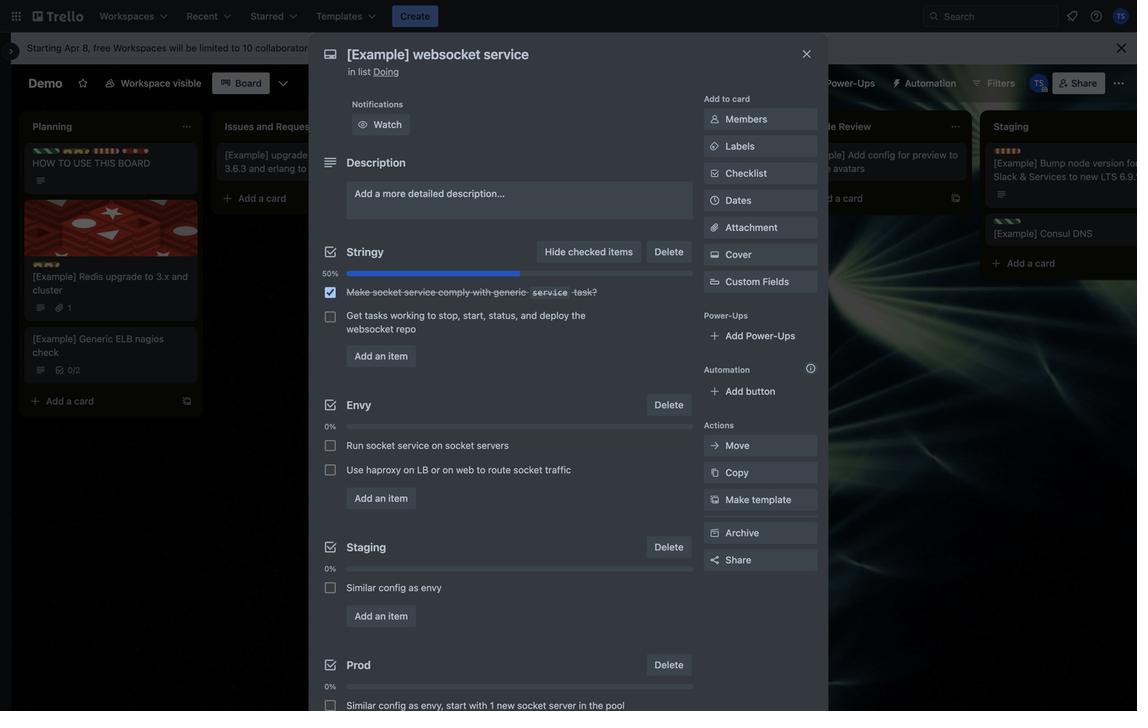 Task type: vqa. For each thing, say whether or not it's contained in the screenshot.
the Board in the board name text field
no



Task type: locate. For each thing, give the bounding box(es) containing it.
service up the working
[[404, 287, 436, 298]]

1 vertical spatial an
[[375, 493, 386, 504]]

apr
[[64, 42, 80, 54]]

1 horizontal spatial websocket
[[656, 149, 703, 161]]

0 vertical spatial upgrade
[[271, 149, 308, 161]]

2 delete link from the top
[[647, 394, 692, 416]]

1 horizontal spatial color: green, title: "verified in staging" element
[[994, 219, 1021, 224]]

add an item button for staging
[[347, 606, 416, 627]]

get
[[347, 310, 362, 321]]

share for the topmost share button
[[1072, 78, 1098, 89]]

sm image left watch
[[356, 118, 370, 131]]

socket right route
[[514, 464, 543, 475]]

[example] inside [example] snowplow prod run failed 10/23
[[610, 198, 654, 209]]

star or unstar board image
[[77, 78, 88, 89]]

3 add an item from the top
[[355, 611, 408, 622]]

[example] redis upgrade to 3.x and cluster
[[33, 271, 188, 296]]

Get tasks working to stop, start, status, and deploy the websocket repo checkbox
[[325, 312, 336, 322]]

1 an from the top
[[375, 351, 386, 362]]

make for make template
[[726, 494, 750, 505]]

color: green, title: "verified in staging" element
[[33, 148, 60, 154], [994, 219, 1021, 224]]

sm image
[[887, 72, 906, 91], [709, 112, 722, 126], [356, 118, 370, 131], [709, 248, 722, 261], [709, 439, 722, 452], [709, 466, 722, 480], [709, 493, 722, 507], [709, 526, 722, 540]]

1 vertical spatial make
[[726, 494, 750, 505]]

0 vertical spatial add an item
[[355, 351, 408, 362]]

0 horizontal spatial more
[[345, 42, 368, 54]]

to left stop,
[[428, 310, 436, 321]]

search image
[[929, 11, 940, 22]]

0% up run socket service on socket servers option
[[325, 422, 336, 431]]

for inside [example] bump node version for slack & services to new lts 6.9.1
[[1128, 157, 1138, 169]]

to down node at top
[[1070, 171, 1079, 182]]

create from template… image
[[374, 193, 385, 204], [951, 193, 962, 204], [759, 242, 769, 253], [182, 396, 192, 407]]

envy group
[[320, 434, 694, 482]]

sm image left archive on the bottom right
[[709, 526, 722, 540]]

Dec 1, 2019 checkbox
[[417, 178, 482, 194]]

add up avatars
[[849, 149, 866, 161]]

a down [example] upgrade rabbitmq to 3.6.3 and erlang to 19.0? on the left top
[[259, 193, 264, 204]]

1 add an item button from the top
[[347, 345, 416, 367]]

4 delete link from the top
[[647, 654, 692, 676]]

share down archive on the bottom right
[[726, 554, 752, 566]]

lts
[[1102, 171, 1118, 182]]

labels
[[726, 141, 755, 152]]

1 vertical spatial tara schultz (taraschultz7) image
[[1030, 74, 1049, 93]]

add a card down erlang
[[238, 193, 286, 204]]

add a card for add a card button underneath erlang
[[238, 193, 286, 204]]

0 vertical spatial config
[[869, 149, 896, 161]]

add an item down haproxy
[[355, 493, 408, 504]]

to inside [example] bump node version for slack & services to new lts 6.9.1
[[1070, 171, 1079, 182]]

card down erlang
[[267, 193, 286, 204]]

to left '10'
[[231, 42, 240, 54]]

0% for envy
[[325, 422, 336, 431]]

50%
[[322, 269, 339, 278]]

1 vertical spatial share
[[726, 554, 752, 566]]

a down 'description'
[[375, 188, 381, 199]]

and left deploy
[[521, 310, 537, 321]]

0 horizontal spatial power-ups
[[704, 311, 749, 320]]

0 notifications image
[[1065, 8, 1081, 24]]

0 vertical spatial power-
[[826, 78, 858, 89]]

share left show menu "image"
[[1072, 78, 1098, 89]]

0 vertical spatial share
[[1072, 78, 1098, 89]]

1 vertical spatial color: yellow, title: "ready to merge" element
[[33, 262, 60, 267]]

color: green, title: "verified in staging" element up "[example] consul dns"
[[994, 219, 1021, 224]]

attachment
[[726, 222, 778, 233]]

1 horizontal spatial config
[[869, 149, 896, 161]]

add an item down similar config as envy
[[355, 611, 408, 622]]

item down haproxy
[[389, 493, 408, 504]]

item
[[389, 351, 408, 362], [389, 493, 408, 504], [389, 611, 408, 622]]

share for bottom share button
[[726, 554, 752, 566]]

to right rabbitmq
[[353, 149, 361, 161]]

free
[[93, 42, 111, 54]]

archive
[[726, 527, 760, 538]]

1 horizontal spatial upgrade
[[271, 149, 308, 161]]

service for run socket service on socket servers
[[398, 440, 429, 451]]

item for stringy
[[389, 351, 408, 362]]

0% for staging
[[325, 565, 336, 573]]

notifications
[[352, 100, 403, 109]]

[example]
[[225, 149, 269, 161], [610, 149, 654, 161], [802, 149, 846, 161], [994, 157, 1038, 169], [610, 198, 654, 209], [994, 228, 1038, 239], [33, 271, 77, 282], [33, 333, 77, 344]]

2 delete from the top
[[655, 399, 684, 410]]

2 vertical spatial item
[[389, 611, 408, 622]]

an down tasks
[[375, 351, 386, 362]]

websocket left sm icon
[[656, 149, 703, 161]]

to up the members at the right of the page
[[723, 94, 731, 104]]

0 vertical spatial more
[[345, 42, 368, 54]]

service for make socket service comply with generic service task?
[[404, 287, 436, 298]]

1 vertical spatial power-ups
[[704, 311, 749, 320]]

[example] inside [example] upgrade rabbitmq to 3.6.3 and erlang to 19.0?
[[225, 149, 269, 161]]

1 vertical spatial add an item
[[355, 493, 408, 504]]

0 horizontal spatial power-
[[704, 311, 733, 320]]

3 add an item button from the top
[[347, 606, 416, 627]]

service up checklist
[[706, 149, 737, 161]]

board link
[[212, 72, 270, 94]]

be
[[186, 42, 197, 54]]

0 vertical spatial add an item button
[[347, 345, 416, 367]]

0 vertical spatial color: yellow, title: "ready to merge" element
[[62, 148, 89, 154]]

sm image right power-ups button
[[887, 72, 906, 91]]

sm image for move
[[709, 439, 722, 452]]

sm image inside archive link
[[709, 526, 722, 540]]

add down add a more detailed description…
[[431, 212, 449, 223]]

and inside [example] upgrade rabbitmq to 3.6.3 and erlang to 19.0?
[[249, 163, 265, 174]]

envy
[[421, 582, 442, 593]]

4 delete from the top
[[655, 659, 684, 671]]

add down check
[[46, 396, 64, 407]]

power-ups
[[826, 78, 876, 89], [704, 311, 749, 320]]

add a card button down erlang
[[217, 188, 366, 209]]

[example] upgrade rabbitmq to 3.6.3 and erlang to 19.0?
[[225, 149, 361, 174]]

2 item from the top
[[389, 493, 408, 504]]

1
[[68, 303, 72, 313]]

unshippable!
[[135, 149, 187, 158]]

sm image inside "move" link
[[709, 439, 722, 452]]

1 vertical spatial 0%
[[325, 565, 336, 573]]

1 vertical spatial item
[[389, 493, 408, 504]]

staging
[[347, 541, 386, 554]]

1 vertical spatial more
[[383, 188, 406, 199]]

[example] snowplow prod run failed 10/23 link
[[610, 197, 767, 224]]

[example] for [example] consul dns
[[994, 228, 1038, 239]]

sm image inside copy link
[[709, 466, 722, 480]]

and inside "[example] redis upgrade to 3.x and cluster"
[[172, 271, 188, 282]]

tara schultz (taraschultz7) image right open information menu icon
[[1114, 8, 1130, 24]]

service up "lb"
[[398, 440, 429, 451]]

add a card down "[example] consul dns"
[[1008, 258, 1056, 269]]

automation button
[[887, 72, 965, 94]]

1 horizontal spatial power-ups
[[826, 78, 876, 89]]

2 vertical spatial ups
[[778, 330, 796, 341]]

item for staging
[[389, 611, 408, 622]]

1 add an item from the top
[[355, 351, 408, 362]]

3 an from the top
[[375, 611, 386, 622]]

workspaces
[[113, 42, 167, 54]]

add a card down 1, at the left top of the page
[[431, 212, 479, 223]]

1 horizontal spatial /
[[525, 182, 528, 191]]

1 vertical spatial websocket
[[347, 323, 394, 335]]

0 vertical spatial tara schultz (taraschultz7) image
[[1114, 8, 1130, 24]]

3 item from the top
[[389, 611, 408, 622]]

2 horizontal spatial ups
[[858, 78, 876, 89]]

make up get
[[347, 287, 370, 298]]

2 an from the top
[[375, 493, 386, 504]]

2 vertical spatial an
[[375, 611, 386, 622]]

color: orange, title: "manual deploy steps" element up "slack"
[[994, 148, 1021, 154]]

create from template… image
[[566, 212, 577, 223]]

0 vertical spatial 0%
[[325, 422, 336, 431]]

card right items
[[651, 241, 671, 253]]

add down 'use'
[[355, 493, 373, 504]]

0 vertical spatial ups
[[858, 78, 876, 89]]

0 horizontal spatial automation
[[704, 365, 751, 375]]

config
[[869, 149, 896, 161], [379, 582, 406, 593]]

ups down fields
[[778, 330, 796, 341]]

more up in
[[345, 42, 368, 54]]

add an item button
[[347, 345, 416, 367], [347, 488, 416, 509], [347, 606, 416, 627]]

1 horizontal spatial share
[[1072, 78, 1098, 89]]

2 vertical spatial add an item button
[[347, 606, 416, 627]]

0 horizontal spatial upgrade
[[106, 271, 142, 282]]

1 vertical spatial /
[[73, 365, 75, 375]]

[example] inside [example] bump node version for slack & services to new lts 6.9.1
[[994, 157, 1038, 169]]

add up sm icon
[[704, 94, 720, 104]]

2 vertical spatial power-
[[746, 330, 778, 341]]

color: yellow, title: "ready to merge" element up use
[[62, 148, 89, 154]]

0 vertical spatial an
[[375, 351, 386, 362]]

add a card button down 2
[[24, 390, 173, 412]]

2 vertical spatial and
[[521, 310, 537, 321]]

0 vertical spatial color: green, title: "verified in staging" element
[[33, 148, 60, 154]]

0 horizontal spatial /
[[73, 365, 75, 375]]

config left as
[[379, 582, 406, 593]]

0 vertical spatial make
[[347, 287, 370, 298]]

1 0% from the top
[[325, 422, 336, 431]]

custom
[[726, 276, 761, 287]]

automation inside button
[[906, 78, 957, 89]]

make down copy
[[726, 494, 750, 505]]

add a card for add a card button underneath description…
[[431, 212, 479, 223]]

None text field
[[340, 42, 787, 66]]

sm image for archive
[[709, 526, 722, 540]]

sm image for members
[[709, 112, 722, 126]]

0 vertical spatial automation
[[906, 78, 957, 89]]

1 vertical spatial power-
[[704, 311, 733, 320]]

sm image left make template
[[709, 493, 722, 507]]

color: yellow, title: "ready to merge" element
[[62, 148, 89, 154], [33, 262, 60, 267]]

add a card down '0'
[[46, 396, 94, 407]]

0 vertical spatial item
[[389, 351, 408, 362]]

0 horizontal spatial share
[[726, 554, 752, 566]]

0 horizontal spatial color: orange, title: "manual deploy steps" element
[[92, 148, 119, 154]]

dec 1, 2019
[[434, 182, 478, 191]]

sm image inside watch button
[[356, 118, 370, 131]]

1 vertical spatial share button
[[704, 549, 818, 571]]

bump
[[1041, 157, 1066, 169]]

0 vertical spatial websocket
[[656, 149, 703, 161]]

socket up tasks
[[373, 287, 402, 298]]

add a card for add a card button under [example] snowplow prod run failed 10/23 link
[[623, 241, 671, 253]]

0 horizontal spatial color: yellow, title: "ready to merge" element
[[33, 262, 60, 267]]

1 vertical spatial upgrade
[[106, 271, 142, 282]]

more left detailed
[[383, 188, 406, 199]]

sm image for watch
[[356, 118, 370, 131]]

item down similar config as envy
[[389, 611, 408, 622]]

1 horizontal spatial more
[[383, 188, 406, 199]]

and right 3.x
[[172, 271, 188, 282]]

sm image inside 'automation' button
[[887, 72, 906, 91]]

make inside stringy group
[[347, 287, 370, 298]]

[example] websocket service
[[610, 149, 737, 161]]

Use haproxy on LB or on web to route socket traffic checkbox
[[325, 465, 336, 475]]

add down 'description'
[[355, 188, 373, 199]]

add a card for add a card button underneath 2
[[46, 396, 94, 407]]

as
[[409, 582, 419, 593]]

add a card button down avatars
[[794, 188, 943, 209]]

to
[[231, 42, 240, 54], [723, 94, 731, 104], [353, 149, 361, 161], [950, 149, 959, 161], [298, 163, 307, 174], [1070, 171, 1079, 182], [145, 271, 154, 282], [428, 310, 436, 321], [477, 464, 486, 475]]

an
[[375, 351, 386, 362], [375, 493, 386, 504], [375, 611, 386, 622]]

lb
[[417, 464, 429, 475]]

traffic
[[545, 464, 572, 475]]

1 horizontal spatial make
[[726, 494, 750, 505]]

0 horizontal spatial websocket
[[347, 323, 394, 335]]

[example] add config for preview to handle avatars link
[[802, 148, 959, 175]]

1 item from the top
[[389, 351, 408, 362]]

1 vertical spatial config
[[379, 582, 406, 593]]

create
[[401, 10, 430, 22]]

1 horizontal spatial ups
[[778, 330, 796, 341]]

[example] upgrade rabbitmq to 3.6.3 and erlang to 19.0? link
[[225, 148, 382, 175]]

2 horizontal spatial and
[[521, 310, 537, 321]]

checked
[[569, 246, 606, 257]]

3.6.3
[[225, 163, 247, 174]]

an down similar config as envy
[[375, 611, 386, 622]]

sm image inside members link
[[709, 112, 722, 126]]

add an item for envy
[[355, 493, 408, 504]]

add a card down avatars
[[816, 193, 864, 204]]

Search field
[[940, 6, 1059, 26]]

None checkbox
[[325, 287, 336, 298]]

visible
[[173, 78, 202, 89]]

board
[[118, 157, 150, 169]]

to inside get tasks working to stop, start, status, and deploy the websocket repo
[[428, 310, 436, 321]]

for left 'preview'
[[899, 149, 911, 161]]

sm image left cover at the top
[[709, 248, 722, 261]]

upgrade inside "[example] redis upgrade to 3.x and cluster"
[[106, 271, 142, 282]]

0 horizontal spatial color: green, title: "verified in staging" element
[[33, 148, 60, 154]]

0% for prod
[[325, 682, 336, 691]]

card down description…
[[459, 212, 479, 223]]

1 horizontal spatial tara schultz (taraschultz7) image
[[1114, 8, 1130, 24]]

websocket down tasks
[[347, 323, 394, 335]]

add inside [example] add config for preview to handle avatars
[[849, 149, 866, 161]]

power- inside power-ups button
[[826, 78, 858, 89]]

add an item down repo
[[355, 351, 408, 362]]

0 vertical spatial power-ups
[[826, 78, 876, 89]]

sm image down actions
[[709, 439, 722, 452]]

2 vertical spatial add an item
[[355, 611, 408, 622]]

sm image for automation
[[887, 72, 906, 91]]

[example] for [example] redis upgrade to 3.x and cluster
[[33, 271, 77, 282]]

1 delete link from the top
[[647, 241, 692, 263]]

ups up add power-ups
[[733, 311, 749, 320]]

stringy group
[[320, 280, 694, 340]]

[example] add config for preview to handle avatars
[[802, 149, 959, 174]]

to left 3.x
[[145, 271, 154, 282]]

&
[[1021, 171, 1027, 182]]

[example] generic elb nagios check link
[[33, 332, 190, 359]]

on
[[432, 440, 443, 451], [404, 464, 415, 475], [443, 464, 454, 475]]

1 vertical spatial and
[[172, 271, 188, 282]]

websocket inside get tasks working to stop, start, status, and deploy the websocket repo
[[347, 323, 394, 335]]

cover link
[[704, 244, 818, 266]]

0 horizontal spatial make
[[347, 287, 370, 298]]

1 horizontal spatial automation
[[906, 78, 957, 89]]

customize views image
[[277, 77, 290, 90]]

3 0% from the top
[[325, 682, 336, 691]]

3 delete from the top
[[655, 542, 684, 553]]

0% up similar config as envy option
[[325, 565, 336, 573]]

make
[[347, 287, 370, 298], [726, 494, 750, 505]]

web
[[456, 464, 474, 475]]

description…
[[447, 188, 505, 199]]

ups left 'automation' button
[[858, 78, 876, 89]]

1 horizontal spatial share button
[[1053, 72, 1106, 94]]

2 0% from the top
[[325, 565, 336, 573]]

to
[[58, 157, 71, 169]]

hide
[[545, 246, 566, 257]]

delete link
[[647, 241, 692, 263], [647, 394, 692, 416], [647, 536, 692, 558], [647, 654, 692, 676]]

share button down archive link
[[704, 549, 818, 571]]

[example] inside "[example] redis upgrade to 3.x and cluster"
[[33, 271, 77, 282]]

none checkbox inside stringy group
[[325, 287, 336, 298]]

color: orange, title: "manual deploy steps" element up this
[[92, 148, 119, 154]]

/ for 3
[[525, 182, 528, 191]]

filters button
[[968, 72, 1020, 94]]

2 horizontal spatial power-
[[826, 78, 858, 89]]

node
[[1069, 157, 1091, 169]]

item for envy
[[389, 493, 408, 504]]

more
[[345, 42, 368, 54], [383, 188, 406, 199]]

1 vertical spatial add an item button
[[347, 488, 416, 509]]

and right the 3.6.3
[[249, 163, 265, 174]]

0 horizontal spatial share button
[[704, 549, 818, 571]]

color: red, title: "unshippable!" element
[[122, 148, 187, 158]]

add an item
[[355, 351, 408, 362], [355, 493, 408, 504], [355, 611, 408, 622]]

elb
[[116, 333, 133, 344]]

an for staging
[[375, 611, 386, 622]]

0 horizontal spatial ups
[[733, 311, 749, 320]]

tara schultz (taraschultz7) image
[[1114, 8, 1130, 24], [1030, 74, 1049, 93]]

/ down '[example] generic elb nagios check' on the left of page
[[73, 365, 75, 375]]

sm image
[[709, 140, 722, 153]]

0 horizontal spatial and
[[172, 271, 188, 282]]

2 vertical spatial 0%
[[325, 682, 336, 691]]

add an item button down haproxy
[[347, 488, 416, 509]]

delete for prod
[[655, 659, 684, 671]]

sm image inside the cover link
[[709, 248, 722, 261]]

service inside "envy" group
[[398, 440, 429, 451]]

2 add an item from the top
[[355, 493, 408, 504]]

cover
[[726, 249, 752, 260]]

doing link
[[374, 66, 399, 77]]

2019
[[459, 182, 478, 191]]

2 add an item button from the top
[[347, 488, 416, 509]]

generic
[[494, 287, 527, 298]]

generic
[[79, 333, 113, 344]]

failed
[[742, 198, 766, 209]]

add an item button down similar config as envy
[[347, 606, 416, 627]]

service up deploy
[[533, 288, 568, 298]]

add down similar
[[355, 611, 373, 622]]

status,
[[489, 310, 519, 321]]

[example] generic elb nagios check
[[33, 333, 164, 358]]

list
[[358, 66, 371, 77]]

/ right description…
[[525, 182, 528, 191]]

[example] inside '[example] generic elb nagios check'
[[33, 333, 77, 344]]

0 vertical spatial and
[[249, 163, 265, 174]]

1 horizontal spatial power-
[[746, 330, 778, 341]]

1 horizontal spatial for
[[1128, 157, 1138, 169]]

upgrade up erlang
[[271, 149, 308, 161]]

an for stringy
[[375, 351, 386, 362]]

[example] inside [example] add config for preview to handle avatars
[[802, 149, 846, 161]]

0% up similar config as envy, start with 1 new socket server in the pool checkbox at the bottom
[[325, 682, 336, 691]]

to right 'preview'
[[950, 149, 959, 161]]

item down repo
[[389, 351, 408, 362]]

power-ups button
[[799, 72, 884, 94]]

1 vertical spatial automation
[[704, 365, 751, 375]]

3 delete link from the top
[[647, 536, 692, 558]]

a down 1, at the left top of the page
[[451, 212, 456, 223]]

service
[[706, 149, 737, 161], [404, 287, 436, 298], [533, 288, 568, 298], [398, 440, 429, 451]]

redis
[[79, 271, 103, 282]]

0 horizontal spatial for
[[899, 149, 911, 161]]

4
[[528, 182, 533, 191]]

add power-ups
[[726, 330, 796, 341]]

sm image inside the make template link
[[709, 493, 722, 507]]

and for 3.x
[[172, 271, 188, 282]]

watch button
[[352, 114, 410, 135]]

1 horizontal spatial and
[[249, 163, 265, 174]]

/ for 0
[[73, 365, 75, 375]]

color: green, title: "verified in staging" element up how
[[33, 148, 60, 154]]

config left 'preview'
[[869, 149, 896, 161]]

color: orange, title: "manual deploy steps" element
[[92, 148, 119, 154], [994, 148, 1021, 154]]

1 horizontal spatial color: orange, title: "manual deploy steps" element
[[994, 148, 1021, 154]]

0 vertical spatial /
[[525, 182, 528, 191]]



Task type: describe. For each thing, give the bounding box(es) containing it.
make for make socket service comply with generic service task?
[[347, 287, 370, 298]]

or
[[431, 464, 440, 475]]

to left 19.0? on the top left of the page
[[298, 163, 307, 174]]

19.0?
[[309, 163, 332, 174]]

dates
[[726, 195, 752, 206]]

[example] for [example] bump node version for slack & services to new lts 6.9.1
[[994, 157, 1038, 169]]

delete link for prod
[[647, 654, 692, 676]]

service inside make socket service comply with generic service task?
[[533, 288, 568, 298]]

dns
[[1074, 228, 1093, 239]]

1 color: orange, title: "manual deploy steps" element from the left
[[92, 148, 119, 154]]

limited
[[200, 42, 229, 54]]

on up or
[[432, 440, 443, 451]]

add down the 3.6.3
[[238, 193, 256, 204]]

power-ups inside button
[[826, 78, 876, 89]]

[example] redis upgrade to 3.x and cluster link
[[33, 270, 190, 297]]

sm image for make template
[[709, 493, 722, 507]]

card down "[example] consul dns"
[[1036, 258, 1056, 269]]

socket up haproxy
[[366, 440, 395, 451]]

[example] for [example] generic elb nagios check
[[33, 333, 77, 344]]

service for [example] websocket service
[[706, 149, 737, 161]]

add an item for staging
[[355, 611, 408, 622]]

how to use this board link
[[33, 156, 190, 170]]

run
[[347, 440, 364, 451]]

snowplow
[[656, 198, 700, 209]]

make socket service comply with generic service task?
[[347, 287, 597, 298]]

filters
[[988, 78, 1016, 89]]

similar
[[347, 582, 376, 593]]

preview
[[913, 149, 947, 161]]

3
[[520, 182, 525, 191]]

archive link
[[704, 522, 818, 544]]

learn
[[318, 42, 343, 54]]

avatars
[[834, 163, 866, 174]]

learn more about collaborator limits link
[[318, 42, 476, 54]]

8,
[[82, 42, 91, 54]]

[example] for [example] websocket service
[[610, 149, 654, 161]]

add a card button down [example] snowplow prod run failed 10/23 link
[[601, 236, 751, 258]]

power- inside add power-ups link
[[746, 330, 778, 341]]

similar config as envy
[[347, 582, 442, 593]]

[example] for [example] add config for preview to handle avatars
[[802, 149, 846, 161]]

[example] bump node version for slack & services to new lts 6.9.1 link
[[994, 156, 1138, 184]]

1 vertical spatial color: green, title: "verified in staging" element
[[994, 219, 1021, 224]]

make template link
[[704, 489, 818, 511]]

get tasks working to stop, start, status, and deploy the websocket repo
[[347, 310, 586, 335]]

tasks
[[365, 310, 388, 321]]

add down 10/23
[[623, 241, 641, 253]]

ups inside button
[[858, 78, 876, 89]]

fields
[[763, 276, 790, 287]]

add down custom
[[726, 330, 744, 341]]

a right items
[[644, 241, 649, 253]]

checklist button
[[704, 163, 818, 184]]

use
[[347, 464, 364, 475]]

stop,
[[439, 310, 461, 321]]

version
[[1093, 157, 1125, 169]]

card down avatars
[[844, 193, 864, 204]]

delete for staging
[[655, 542, 684, 553]]

description
[[347, 156, 406, 169]]

delete link for staging
[[647, 536, 692, 558]]

labels link
[[704, 135, 818, 157]]

and for 3.6.3
[[249, 163, 265, 174]]

hide checked items
[[545, 246, 633, 257]]

add down get
[[355, 351, 373, 362]]

copy
[[726, 467, 749, 478]]

Run socket service on socket servers checkbox
[[325, 440, 336, 451]]

create button
[[392, 5, 439, 27]]

delete for envy
[[655, 399, 684, 410]]

show menu image
[[1113, 77, 1126, 90]]

socket inside stringy group
[[373, 287, 402, 298]]

add an item for stringy
[[355, 351, 408, 362]]

0 vertical spatial share button
[[1053, 72, 1106, 94]]

in
[[348, 66, 356, 77]]

2 color: orange, title: "manual deploy steps" element from the left
[[994, 148, 1021, 154]]

add an item button for envy
[[347, 488, 416, 509]]

board
[[235, 78, 262, 89]]

add button
[[726, 386, 776, 397]]

to inside [example] add config for preview to handle avatars
[[950, 149, 959, 161]]

comply
[[439, 287, 470, 298]]

haproxy
[[366, 464, 401, 475]]

10/23
[[610, 212, 634, 223]]

template
[[753, 494, 792, 505]]

add a card button down description…
[[409, 207, 558, 228]]

0 horizontal spatial config
[[379, 582, 406, 593]]

card up the members at the right of the page
[[733, 94, 751, 104]]

delete link for envy
[[647, 394, 692, 416]]

use
[[73, 157, 92, 169]]

move
[[726, 440, 750, 451]]

add down handle
[[816, 193, 833, 204]]

make template
[[726, 494, 792, 505]]

sm image for cover
[[709, 248, 722, 261]]

a down '0'
[[66, 396, 72, 407]]

workspace visible
[[121, 78, 202, 89]]

workspace visible button
[[96, 72, 210, 94]]

add a card for add a card button under [example] consul dns link
[[1008, 258, 1056, 269]]

button
[[746, 386, 776, 397]]

to inside "envy" group
[[477, 464, 486, 475]]

add an item button for stringy
[[347, 345, 416, 367]]

starting
[[27, 42, 62, 54]]

config inside [example] add config for preview to handle avatars
[[869, 149, 896, 161]]

[example] for [example] upgrade rabbitmq to 3.6.3 and erlang to 19.0?
[[225, 149, 269, 161]]

check
[[33, 347, 59, 358]]

for inside [example] add config for preview to handle avatars
[[899, 149, 911, 161]]

demo
[[28, 76, 63, 90]]

on left "lb"
[[404, 464, 415, 475]]

run socket service on socket servers
[[347, 440, 509, 451]]

dec
[[434, 182, 449, 191]]

dates button
[[704, 190, 818, 211]]

services
[[1030, 171, 1067, 182]]

open information menu image
[[1091, 9, 1104, 23]]

add a more detailed description… link
[[347, 182, 694, 219]]

Similar config as envy checkbox
[[325, 583, 336, 593]]

watch
[[374, 119, 402, 130]]

a down avatars
[[836, 193, 841, 204]]

an for envy
[[375, 493, 386, 504]]

prod
[[702, 198, 722, 209]]

upgrade inside [example] upgrade rabbitmq to 3.6.3 and erlang to 19.0?
[[271, 149, 308, 161]]

stringy
[[347, 246, 384, 258]]

primary element
[[0, 0, 1138, 33]]

erlang
[[268, 163, 295, 174]]

sm image for copy
[[709, 466, 722, 480]]

switch to… image
[[9, 9, 23, 23]]

[example] consul dns link
[[994, 227, 1138, 240]]

10
[[243, 42, 253, 54]]

card down 2
[[74, 396, 94, 407]]

Board name text field
[[22, 72, 69, 94]]

new
[[1081, 171, 1099, 182]]

handle
[[802, 163, 831, 174]]

prod
[[347, 659, 371, 672]]

[example] bump node version for slack & services to new lts 6.9.1
[[994, 157, 1138, 182]]

socket up use haproxy on lb or on web to route socket traffic
[[446, 440, 475, 451]]

1 horizontal spatial color: yellow, title: "ready to merge" element
[[62, 148, 89, 154]]

1 delete from the top
[[655, 246, 684, 257]]

0 horizontal spatial tara schultz (taraschultz7) image
[[1030, 74, 1049, 93]]

workspace
[[121, 78, 171, 89]]

add a card button down [example] consul dns link
[[986, 253, 1135, 274]]

with
[[473, 287, 491, 298]]

use haproxy on lb or on web to route socket traffic
[[347, 464, 572, 475]]

copy link
[[704, 462, 818, 484]]

custom fields button
[[704, 275, 818, 289]]

about
[[370, 42, 395, 54]]

[example] websocket service link
[[610, 148, 767, 162]]

and inside get tasks working to stop, start, status, and deploy the websocket repo
[[521, 310, 537, 321]]

1 vertical spatial ups
[[733, 311, 749, 320]]

starting apr 8, free workspaces will be limited to 10 collaborators. learn more about collaborator limits
[[27, 42, 476, 54]]

[example] for [example] snowplow prod run failed 10/23
[[610, 198, 654, 209]]

a down "[example] consul dns"
[[1028, 258, 1034, 269]]

on right or
[[443, 464, 454, 475]]

add down "[example] consul dns"
[[1008, 258, 1026, 269]]

move link
[[704, 435, 818, 457]]

Similar config as envy, start with 1 new socket server in the pool checkbox
[[325, 700, 336, 711]]

task?
[[574, 287, 597, 298]]

to inside "[example] redis upgrade to 3.x and cluster"
[[145, 271, 154, 282]]

add left button
[[726, 386, 744, 397]]

doing
[[374, 66, 399, 77]]



